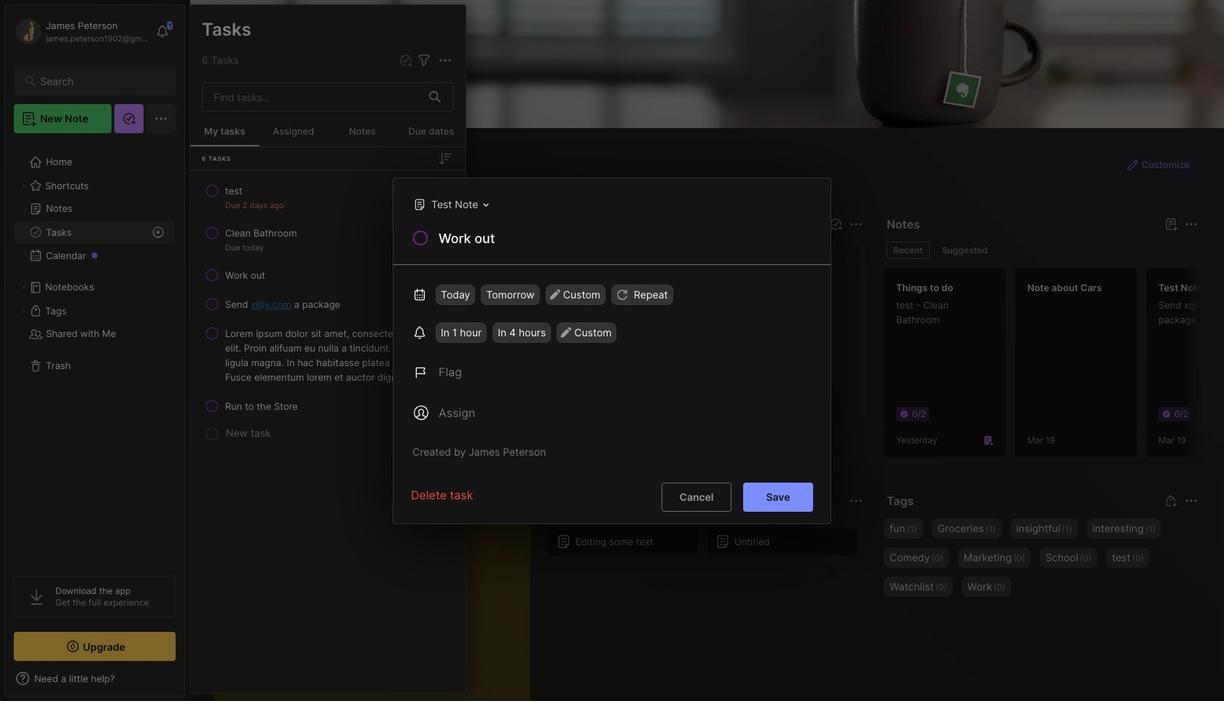 Task type: locate. For each thing, give the bounding box(es) containing it.
tab
[[887, 242, 930, 259], [935, 242, 994, 259]]

row group
[[190, 147, 466, 461], [549, 251, 866, 478], [884, 268, 1224, 466], [549, 528, 866, 565]]

tab list
[[887, 242, 1196, 259]]

run to the store 5 cell
[[225, 399, 298, 414]]

1 horizontal spatial tab
[[935, 242, 994, 259]]

lorem ipsum dolor sit amet, consectetur adipiscing elit. proin alifuam eu nulla a tincidunt. curabitur ut ligula magna. in hac habitasse platea dictumst. fusce elementum lorem et auctor dignissim. proin eget mi id urna euismod consectetur. pellentesque porttitor ac urna quis fermentum: 4 cell
[[225, 326, 454, 385]]

2 tab from the left
[[935, 242, 994, 259]]

main element
[[0, 0, 189, 702]]

Go to note or move task field
[[406, 193, 494, 215]]

1 tab from the left
[[887, 242, 930, 259]]

1 row from the top
[[196, 178, 460, 217]]

Find tasks… text field
[[205, 85, 420, 109]]

tree inside main element
[[5, 142, 184, 563]]

None search field
[[40, 72, 162, 90]]

0 vertical spatial new task image
[[399, 53, 413, 68]]

3 row from the top
[[196, 262, 460, 289]]

new task image
[[399, 53, 413, 68], [828, 217, 843, 232]]

0 horizontal spatial new task image
[[399, 53, 413, 68]]

send x@y.com a package 3 cell
[[225, 297, 340, 312]]

1 vertical spatial new task image
[[828, 217, 843, 232]]

clean bathroom 1 cell
[[225, 226, 297, 240]]

tree
[[5, 142, 184, 563]]

2 row from the top
[[196, 220, 460, 259]]

0 horizontal spatial tab
[[887, 242, 930, 259]]

4 row from the top
[[196, 291, 460, 318]]

5 row from the top
[[196, 321, 460, 391]]

row
[[196, 178, 460, 217], [196, 220, 460, 259], [196, 262, 460, 289], [196, 291, 460, 318], [196, 321, 460, 391], [196, 393, 460, 420]]



Task type: describe. For each thing, give the bounding box(es) containing it.
1 horizontal spatial new task image
[[828, 217, 843, 232]]

expand tags image
[[19, 307, 28, 315]]

work out 2 cell
[[225, 268, 265, 283]]

Search text field
[[40, 74, 162, 88]]

expand notebooks image
[[19, 283, 28, 292]]

Enter task text field
[[437, 229, 813, 254]]

test 0 cell
[[225, 184, 242, 198]]

none search field inside main element
[[40, 72, 162, 90]]

Start writing… text field
[[226, 520, 530, 702]]

6 row from the top
[[196, 393, 460, 420]]



Task type: vqa. For each thing, say whether or not it's contained in the screenshot.
Tasks in the tab
no



